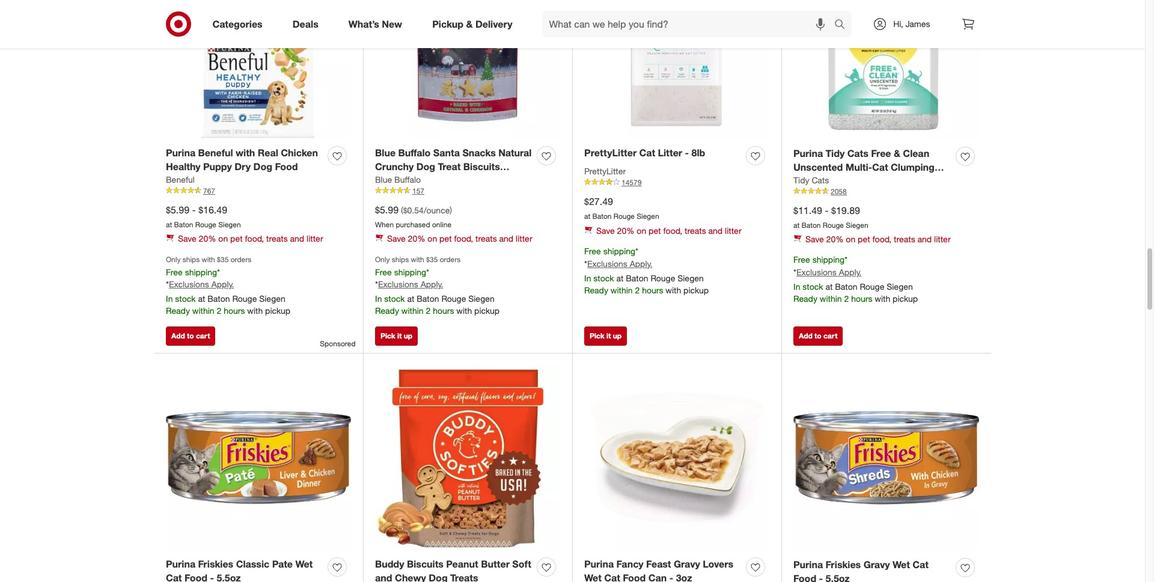 Task type: describe. For each thing, give the bounding box(es) containing it.
shipping inside only ships with $35 orders free shipping * * exclusions apply. in stock at  baton rouge siegen ready within 2 hours with pickup
[[394, 267, 427, 277]]

chicken
[[281, 147, 318, 159]]

1 vertical spatial cats
[[812, 175, 830, 185]]

food inside purina friskies classic pate wet cat food - 5.5oz
[[185, 572, 208, 582]]

add for $11.49
[[799, 331, 813, 340]]

purina tidy cats free & clean unscented multi-cat clumping litter link
[[794, 147, 952, 187]]

dog inside blue buffalo santa snacks natural crunchy dog treat biscuits oatmeal & cinnamon treats - 11oz - christmas
[[417, 160, 436, 172]]

cat inside purina friskies classic pate wet cat food - 5.5oz
[[166, 572, 182, 582]]

it for $5.99
[[398, 331, 402, 340]]

cat inside purina friskies gravy wet cat food - 5.5oz
[[913, 559, 929, 571]]

baton inside only ships with $35 orders free shipping * * exclusions apply. in stock at  baton rouge siegen ready within 2 hours with pickup
[[417, 294, 439, 304]]

what's
[[349, 18, 380, 30]]

What can we help you find? suggestions appear below search field
[[542, 11, 838, 37]]

prettylitter cat litter - 8lb link
[[585, 146, 706, 160]]

pick it up button for $5.99
[[375, 327, 418, 346]]

it for $27.49
[[607, 331, 611, 340]]

purina beneful with real chicken healthy puppy dry dog food link
[[166, 146, 323, 174]]

clumping
[[892, 161, 935, 173]]

157
[[413, 186, 425, 195]]

pick for $27.49
[[590, 331, 605, 340]]

free down only ships with $35 orders
[[166, 267, 183, 277]]

save 20% on pet food, treats and litter for $0.54
[[387, 234, 533, 244]]

blue buffalo santa snacks natural crunchy dog treat biscuits oatmeal & cinnamon treats - 11oz - christmas
[[375, 147, 532, 200]]

purina for puppy
[[166, 147, 196, 159]]

- inside $11.49 - $19.89 at baton rouge siegen
[[826, 204, 829, 216]]

cart for $19.89
[[824, 331, 838, 340]]

treats inside blue buffalo santa snacks natural crunchy dog treat biscuits oatmeal & cinnamon treats - 11oz - christmas
[[475, 174, 503, 186]]

oatmeal
[[375, 174, 414, 186]]

- inside $5.99 - $16.49 at baton rouge siegen
[[192, 204, 196, 216]]

157 link
[[375, 186, 561, 196]]

0 horizontal spatial beneful
[[166, 174, 195, 184]]

2 inside only ships with $35 orders free shipping * * exclusions apply. in stock at  baton rouge siegen ready within 2 hours with pickup
[[426, 306, 431, 316]]

at inside $27.49 at baton rouge siegen
[[585, 212, 591, 221]]

20% for $19.89
[[827, 234, 844, 244]]

prettylitter cat litter - 8lb
[[585, 147, 706, 159]]

treat
[[438, 160, 461, 172]]

only for only ships with $35 orders
[[166, 255, 181, 264]]

gravy inside purina fancy feast gravy lovers wet cat food can - 3oz
[[674, 558, 701, 570]]

$27.49 at baton rouge siegen
[[585, 196, 660, 221]]

)
[[450, 205, 452, 215]]

online
[[432, 220, 452, 229]]

litter inside "purina tidy cats free & clean unscented multi-cat clumping litter"
[[794, 175, 818, 187]]

and inside buddy biscuits peanut butter soft and chewy dog treats
[[375, 572, 393, 582]]

free down $11.49
[[794, 255, 811, 265]]

feast
[[647, 558, 672, 570]]

healthy
[[166, 160, 201, 172]]

$5.99 for -
[[166, 204, 190, 216]]

prettylitter for prettylitter
[[585, 166, 626, 176]]

rouge inside $27.49 at baton rouge siegen
[[614, 212, 635, 221]]

siegen inside $11.49 - $19.89 at baton rouge siegen
[[847, 221, 869, 230]]

& inside blue buffalo santa snacks natural crunchy dog treat biscuits oatmeal & cinnamon treats - 11oz - christmas
[[417, 174, 423, 186]]

pickup inside only ships with $35 orders free shipping * * exclusions apply. in stock at  baton rouge siegen ready within 2 hours with pickup
[[475, 306, 500, 316]]

peanut
[[447, 558, 479, 570]]

biscuits inside buddy biscuits peanut butter soft and chewy dog treats
[[407, 558, 444, 570]]

pick for $5.99
[[381, 331, 396, 340]]

real
[[258, 147, 278, 159]]

orders for only ships with $35 orders
[[231, 255, 252, 264]]

/ounce
[[424, 205, 450, 215]]

5.5oz inside purina friskies classic pate wet cat food - 5.5oz
[[217, 572, 241, 582]]

to for $11.49
[[815, 331, 822, 340]]

unscented
[[794, 161, 844, 173]]

baton inside $27.49 at baton rouge siegen
[[593, 212, 612, 221]]

clean
[[904, 147, 930, 159]]

767
[[203, 186, 215, 195]]

rouge inside $5.99 - $16.49 at baton rouge siegen
[[195, 220, 217, 229]]

food inside purina friskies gravy wet cat food - 5.5oz
[[794, 572, 817, 582]]

new
[[382, 18, 403, 30]]

friskies for 5.5oz
[[826, 559, 862, 571]]

wet inside purina friskies gravy wet cat food - 5.5oz
[[893, 559, 911, 571]]

hi,
[[894, 19, 904, 29]]

on for $16.49
[[219, 234, 228, 244]]

and for prettylitter cat litter - 8lb
[[709, 225, 723, 236]]

blue buffalo link
[[375, 174, 421, 186]]

on for $19.89
[[847, 234, 856, 244]]

delivery
[[476, 18, 513, 30]]

blue buffalo santa snacks natural crunchy dog treat biscuits oatmeal & cinnamon treats - 11oz - christmas link
[[375, 146, 532, 200]]

categories link
[[202, 11, 278, 37]]

search button
[[830, 11, 859, 40]]

5.5oz inside purina friskies gravy wet cat food - 5.5oz
[[826, 572, 850, 582]]

can
[[649, 572, 667, 582]]

pickup
[[433, 18, 464, 30]]

treats inside buddy biscuits peanut butter soft and chewy dog treats
[[451, 572, 479, 582]]

8lb
[[692, 147, 706, 159]]

add to cart button for $5.99
[[166, 327, 216, 346]]

treats for $0.54
[[476, 234, 497, 244]]

pate
[[272, 558, 293, 570]]

treats for $16.49
[[267, 234, 288, 244]]

james
[[906, 19, 931, 29]]

multi-
[[846, 161, 873, 173]]

2058 link
[[794, 186, 980, 197]]

purina tidy cats free & clean unscented multi-cat clumping litter
[[794, 147, 935, 187]]

up for $27.49
[[613, 331, 622, 340]]

blue for blue buffalo
[[375, 174, 392, 184]]

11oz
[[375, 188, 397, 200]]

dry
[[235, 160, 251, 172]]

at inside $5.99 - $16.49 at baton rouge siegen
[[166, 220, 172, 229]]

pet for baton
[[649, 225, 661, 236]]

soft
[[513, 558, 532, 570]]

on for $0.54
[[428, 234, 437, 244]]

litter for blue buffalo santa snacks natural crunchy dog treat biscuits oatmeal & cinnamon treats - 11oz - christmas
[[516, 234, 533, 244]]

pick it up for $5.99
[[381, 331, 413, 340]]

& inside "purina tidy cats free & clean unscented multi-cat clumping litter"
[[894, 147, 901, 159]]

when
[[375, 220, 394, 229]]

orders for only ships with $35 orders free shipping * * exclusions apply. in stock at  baton rouge siegen ready within 2 hours with pickup
[[440, 255, 461, 264]]

at inside $11.49 - $19.89 at baton rouge siegen
[[794, 221, 800, 230]]

purchased
[[396, 220, 430, 229]]

purina friskies gravy wet cat food - 5.5oz
[[794, 559, 929, 582]]

only ships with $35 orders
[[166, 255, 252, 264]]

1 vertical spatial tidy
[[794, 175, 810, 185]]

wet inside purina friskies classic pate wet cat food - 5.5oz
[[296, 558, 313, 570]]

$16.49
[[199, 204, 227, 216]]

only for only ships with $35 orders free shipping * * exclusions apply. in stock at  baton rouge siegen ready within 2 hours with pickup
[[375, 255, 390, 264]]

rouge inside only ships with $35 orders free shipping * * exclusions apply. in stock at  baton rouge siegen ready within 2 hours with pickup
[[442, 294, 466, 304]]

litter for purina tidy cats free & clean unscented multi-cat clumping litter
[[935, 234, 951, 244]]

deals link
[[283, 11, 334, 37]]

- inside purina friskies gravy wet cat food - 5.5oz
[[820, 572, 824, 582]]

purina beneful with real chicken healthy puppy dry dog food
[[166, 147, 318, 172]]

what's new link
[[339, 11, 418, 37]]

$11.49 - $19.89 at baton rouge siegen
[[794, 204, 869, 230]]

purina friskies classic pate wet cat food - 5.5oz
[[166, 558, 313, 582]]

hours inside only ships with $35 orders free shipping * * exclusions apply. in stock at  baton rouge siegen ready within 2 hours with pickup
[[433, 306, 454, 316]]

$35 for only ships with $35 orders free shipping * * exclusions apply. in stock at  baton rouge siegen ready within 2 hours with pickup
[[427, 255, 438, 264]]

chewy
[[395, 572, 426, 582]]

siegen inside only ships with $35 orders free shipping * * exclusions apply. in stock at  baton rouge siegen ready within 2 hours with pickup
[[469, 294, 495, 304]]

shipping down $11.49 - $19.89 at baton rouge siegen
[[813, 255, 845, 265]]

friskies for -
[[198, 558, 234, 570]]

lovers
[[703, 558, 734, 570]]

pickup & delivery link
[[422, 11, 528, 37]]

767 link
[[166, 186, 351, 196]]

food, for $19.89
[[873, 234, 892, 244]]

buffalo for blue buffalo santa snacks natural crunchy dog treat biscuits oatmeal & cinnamon treats - 11oz - christmas
[[399, 147, 431, 159]]

add to cart for $5.99
[[171, 331, 210, 340]]

fancy
[[617, 558, 644, 570]]

natural
[[499, 147, 532, 159]]

stock inside only ships with $35 orders free shipping * * exclusions apply. in stock at  baton rouge siegen ready within 2 hours with pickup
[[385, 294, 405, 304]]

0 horizontal spatial free shipping * * exclusions apply. in stock at  baton rouge siegen ready within 2 hours with pickup
[[166, 267, 291, 316]]

0 horizontal spatial litter
[[658, 147, 683, 159]]

tidy inside "purina tidy cats free & clean unscented multi-cat clumping litter"
[[826, 147, 845, 159]]

prettylitter link
[[585, 165, 626, 177]]

litter for purina beneful with real chicken healthy puppy dry dog food
[[307, 234, 323, 244]]

(
[[401, 205, 403, 215]]

cinnamon
[[426, 174, 473, 186]]

save for $0.54
[[387, 234, 406, 244]]

what's new
[[349, 18, 403, 30]]

deals
[[293, 18, 319, 30]]

litter for prettylitter cat litter - 8lb
[[725, 225, 742, 236]]

14579
[[622, 178, 642, 187]]

buddy
[[375, 558, 405, 570]]

purina for food
[[166, 558, 196, 570]]



Task type: locate. For each thing, give the bounding box(es) containing it.
save down $5.99 - $16.49 at baton rouge siegen
[[178, 234, 197, 244]]

20%
[[618, 225, 635, 236], [199, 234, 216, 244], [408, 234, 426, 244], [827, 234, 844, 244]]

ships down purchased
[[392, 255, 409, 264]]

2 pick from the left
[[590, 331, 605, 340]]

2 horizontal spatial &
[[894, 147, 901, 159]]

1 horizontal spatial gravy
[[864, 559, 891, 571]]

apply. inside only ships with $35 orders free shipping * * exclusions apply. in stock at  baton rouge siegen ready within 2 hours with pickup
[[421, 279, 444, 290]]

biscuits
[[464, 160, 500, 172], [407, 558, 444, 570]]

&
[[466, 18, 473, 30], [894, 147, 901, 159], [417, 174, 423, 186]]

on down $27.49 at baton rouge siegen
[[637, 225, 647, 236]]

cat inside "purina tidy cats free & clean unscented multi-cat clumping litter"
[[873, 161, 889, 173]]

2 vertical spatial &
[[417, 174, 423, 186]]

apply.
[[630, 258, 653, 269], [840, 267, 862, 277], [212, 279, 234, 290], [421, 279, 444, 290]]

2 only from the left
[[375, 255, 390, 264]]

1 add from the left
[[171, 331, 185, 340]]

blue up crunchy
[[375, 147, 396, 159]]

1 horizontal spatial litter
[[794, 175, 818, 187]]

buffalo inside blue buffalo santa snacks natural crunchy dog treat biscuits oatmeal & cinnamon treats - 11oz - christmas
[[399, 147, 431, 159]]

to
[[187, 331, 194, 340], [815, 331, 822, 340]]

$5.99 down beneful link
[[166, 204, 190, 216]]

search
[[830, 19, 859, 31]]

dog
[[254, 160, 273, 172], [417, 160, 436, 172], [429, 572, 448, 582]]

1 horizontal spatial cats
[[848, 147, 869, 159]]

2 $35 from the left
[[427, 255, 438, 264]]

pet down $19.89
[[858, 234, 871, 244]]

2 orders from the left
[[440, 255, 461, 264]]

save 20% on pet food, treats and litter for $16.49
[[178, 234, 323, 244]]

0 horizontal spatial cart
[[196, 331, 210, 340]]

0 horizontal spatial it
[[398, 331, 402, 340]]

prettylitter
[[585, 147, 637, 159], [585, 166, 626, 176]]

$5.99 ( $0.54 /ounce ) when purchased online
[[375, 204, 452, 229]]

save for $16.49
[[178, 234, 197, 244]]

$11.49
[[794, 204, 823, 216]]

cat inside purina fancy feast gravy lovers wet cat food can - 3oz
[[605, 572, 621, 582]]

0 vertical spatial buffalo
[[399, 147, 431, 159]]

save 20% on pet food, treats and litter down 14579 link on the right top
[[597, 225, 742, 236]]

wet inside purina fancy feast gravy lovers wet cat food can - 3oz
[[585, 572, 602, 582]]

food,
[[664, 225, 683, 236], [245, 234, 264, 244], [454, 234, 474, 244], [873, 234, 892, 244]]

tidy cats link
[[794, 174, 830, 186]]

tidy up unscented
[[826, 147, 845, 159]]

2 $5.99 from the left
[[375, 204, 399, 216]]

1 horizontal spatial it
[[607, 331, 611, 340]]

0 horizontal spatial add
[[171, 331, 185, 340]]

0 vertical spatial biscuits
[[464, 160, 500, 172]]

2 pick it up from the left
[[590, 331, 622, 340]]

free
[[872, 147, 892, 159], [585, 246, 601, 256], [794, 255, 811, 265], [166, 267, 183, 277], [375, 267, 392, 277]]

buddy biscuits peanut butter soft and chewy dog treats link
[[375, 558, 532, 582]]

*
[[636, 246, 639, 256], [845, 255, 848, 265], [585, 258, 588, 269], [217, 267, 220, 277], [427, 267, 430, 277], [794, 267, 797, 277], [166, 279, 169, 290], [375, 279, 378, 290]]

0 horizontal spatial to
[[187, 331, 194, 340]]

1 cart from the left
[[196, 331, 210, 340]]

1 pick from the left
[[381, 331, 396, 340]]

0 horizontal spatial 5.5oz
[[217, 572, 241, 582]]

orders down $5.99 - $16.49 at baton rouge siegen
[[231, 255, 252, 264]]

pick it up button for $27.49
[[585, 327, 628, 346]]

2 prettylitter from the top
[[585, 166, 626, 176]]

$35 down online
[[427, 255, 438, 264]]

baton
[[593, 212, 612, 221], [174, 220, 193, 229], [802, 221, 821, 230], [626, 273, 649, 283], [836, 282, 858, 292], [208, 294, 230, 304], [417, 294, 439, 304]]

- inside purina fancy feast gravy lovers wet cat food can - 3oz
[[670, 572, 674, 582]]

free up "multi-"
[[872, 147, 892, 159]]

1 horizontal spatial add to cart
[[799, 331, 838, 340]]

2 up from the left
[[613, 331, 622, 340]]

blue
[[375, 147, 396, 159], [375, 174, 392, 184]]

ready inside only ships with $35 orders free shipping * * exclusions apply. in stock at  baton rouge siegen ready within 2 hours with pickup
[[375, 306, 399, 316]]

blue buffalo santa snacks natural crunchy dog treat biscuits oatmeal & cinnamon treats - 11oz - christmas image
[[375, 0, 561, 139], [375, 0, 561, 139]]

1 horizontal spatial to
[[815, 331, 822, 340]]

add to cart button for $11.49
[[794, 327, 844, 346]]

and for blue buffalo santa snacks natural crunchy dog treat biscuits oatmeal & cinnamon treats - 11oz - christmas
[[500, 234, 514, 244]]

ships
[[183, 255, 200, 264], [392, 255, 409, 264]]

1 blue from the top
[[375, 147, 396, 159]]

tidy down unscented
[[794, 175, 810, 185]]

1 vertical spatial litter
[[794, 175, 818, 187]]

pet up only ships with $35 orders
[[230, 234, 243, 244]]

purina inside purina friskies gravy wet cat food - 5.5oz
[[794, 559, 824, 571]]

1 vertical spatial biscuits
[[407, 558, 444, 570]]

free shipping * * exclusions apply. in stock at  baton rouge siegen ready within 2 hours with pickup for $19.89
[[794, 255, 919, 304]]

1 horizontal spatial ships
[[392, 255, 409, 264]]

beneful up puppy
[[198, 147, 233, 159]]

1 vertical spatial &
[[894, 147, 901, 159]]

save 20% on pet food, treats and litter for baton
[[597, 225, 742, 236]]

0 horizontal spatial add to cart button
[[166, 327, 216, 346]]

orders inside only ships with $35 orders free shipping * * exclusions apply. in stock at  baton rouge siegen ready within 2 hours with pickup
[[440, 255, 461, 264]]

save down $27.49 at baton rouge siegen
[[597, 225, 615, 236]]

0 horizontal spatial wet
[[296, 558, 313, 570]]

orders down online
[[440, 255, 461, 264]]

treats down 767 link
[[267, 234, 288, 244]]

purina for -
[[794, 559, 824, 571]]

food inside purina beneful with real chicken healthy puppy dry dog food
[[275, 160, 298, 172]]

buffalo up crunchy
[[399, 147, 431, 159]]

prettylitter cat litter - 8lb image
[[585, 0, 770, 139], [585, 0, 770, 139]]

1 horizontal spatial add
[[799, 331, 813, 340]]

friskies inside purina friskies classic pate wet cat food - 5.5oz
[[198, 558, 234, 570]]

save for baton
[[597, 225, 615, 236]]

treats down 157 link
[[476, 234, 497, 244]]

2 horizontal spatial free shipping * * exclusions apply. in stock at  baton rouge siegen ready within 2 hours with pickup
[[794, 255, 919, 304]]

1 to from the left
[[187, 331, 194, 340]]

treats
[[475, 174, 503, 186], [451, 572, 479, 582]]

buffalo up the 157
[[395, 174, 421, 184]]

save for $19.89
[[806, 234, 825, 244]]

save
[[597, 225, 615, 236], [178, 234, 197, 244], [387, 234, 406, 244], [806, 234, 825, 244]]

dog down peanut
[[429, 572, 448, 582]]

pick
[[381, 331, 396, 340], [590, 331, 605, 340]]

purina friskies classic pate wet cat food - 5.5oz link
[[166, 558, 323, 582]]

save 20% on pet food, treats and litter down online
[[387, 234, 533, 244]]

ships down $5.99 - $16.49 at baton rouge siegen
[[183, 255, 200, 264]]

prettylitter for prettylitter cat litter - 8lb
[[585, 147, 637, 159]]

exclusions inside only ships with $35 orders free shipping * * exclusions apply. in stock at  baton rouge siegen ready within 2 hours with pickup
[[378, 279, 419, 290]]

purina friskies gravy wet cat food - 5.5oz image
[[794, 365, 980, 551], [794, 365, 980, 551]]

rouge inside $11.49 - $19.89 at baton rouge siegen
[[823, 221, 845, 230]]

1 horizontal spatial orders
[[440, 255, 461, 264]]

$35 down $5.99 - $16.49 at baton rouge siegen
[[217, 255, 229, 264]]

food, down 767 link
[[245, 234, 264, 244]]

1 it from the left
[[398, 331, 402, 340]]

2 it from the left
[[607, 331, 611, 340]]

only
[[166, 255, 181, 264], [375, 255, 390, 264]]

$5.99 up when
[[375, 204, 399, 216]]

1 up from the left
[[404, 331, 413, 340]]

puppy
[[203, 160, 232, 172]]

blue buffalo
[[375, 174, 421, 184]]

and for purina tidy cats free & clean unscented multi-cat clumping litter
[[918, 234, 932, 244]]

1 horizontal spatial tidy
[[826, 147, 845, 159]]

1 horizontal spatial add to cart button
[[794, 327, 844, 346]]

2 blue from the top
[[375, 174, 392, 184]]

1 horizontal spatial pick it up button
[[585, 327, 628, 346]]

purina tidy cats free & clean unscented multi-cat clumping litter image
[[794, 0, 980, 140], [794, 0, 980, 140]]

free shipping * * exclusions apply. in stock at  baton rouge siegen ready within 2 hours with pickup
[[585, 246, 709, 295], [794, 255, 919, 304], [166, 267, 291, 316]]

crunchy
[[375, 160, 414, 172]]

2 add to cart button from the left
[[794, 327, 844, 346]]

0 horizontal spatial $5.99
[[166, 204, 190, 216]]

biscuits up chewy on the left bottom
[[407, 558, 444, 570]]

0 horizontal spatial pick it up button
[[375, 327, 418, 346]]

it
[[398, 331, 402, 340], [607, 331, 611, 340]]

1 vertical spatial prettylitter
[[585, 166, 626, 176]]

5.5oz
[[217, 572, 241, 582], [826, 572, 850, 582]]

categories
[[213, 18, 263, 30]]

save 20% on pet food, treats and litter down $19.89
[[806, 234, 951, 244]]

treats down 14579 link on the right top
[[685, 225, 707, 236]]

within inside only ships with $35 orders free shipping * * exclusions apply. in stock at  baton rouge siegen ready within 2 hours with pickup
[[402, 306, 424, 316]]

0 vertical spatial treats
[[475, 174, 503, 186]]

shipping down $27.49 at baton rouge siegen
[[604, 246, 636, 256]]

2058
[[831, 187, 847, 196]]

free inside only ships with $35 orders free shipping * * exclusions apply. in stock at  baton rouge siegen ready within 2 hours with pickup
[[375, 267, 392, 277]]

litter left 8lb on the right of page
[[658, 147, 683, 159]]

food, for baton
[[664, 225, 683, 236]]

purina friskies gravy wet cat food - 5.5oz link
[[794, 558, 952, 582]]

1 horizontal spatial pick it up
[[590, 331, 622, 340]]

ships for only ships with $35 orders free shipping * * exclusions apply. in stock at  baton rouge siegen ready within 2 hours with pickup
[[392, 255, 409, 264]]

1 add to cart from the left
[[171, 331, 210, 340]]

1 orders from the left
[[231, 255, 252, 264]]

food inside purina fancy feast gravy lovers wet cat food can - 3oz
[[623, 572, 646, 582]]

classic
[[236, 558, 270, 570]]

dog inside buddy biscuits peanut butter soft and chewy dog treats
[[429, 572, 448, 582]]

buddy biscuits peanut butter soft and chewy dog treats
[[375, 558, 532, 582]]

purina fancy feast gravy lovers wet cat food can - 3oz link
[[585, 558, 742, 582]]

cats up "multi-"
[[848, 147, 869, 159]]

stock
[[594, 273, 615, 283], [803, 282, 824, 292], [175, 294, 196, 304], [385, 294, 405, 304]]

1 $5.99 from the left
[[166, 204, 190, 216]]

pickup
[[684, 285, 709, 295], [893, 294, 919, 304], [265, 306, 291, 316], [475, 306, 500, 316]]

cats inside "purina tidy cats free & clean unscented multi-cat clumping litter"
[[848, 147, 869, 159]]

treats for baton
[[685, 225, 707, 236]]

purina for unscented
[[794, 147, 824, 159]]

hi, james
[[894, 19, 931, 29]]

20% down $11.49 - $19.89 at baton rouge siegen
[[827, 234, 844, 244]]

gravy inside purina friskies gravy wet cat food - 5.5oz
[[864, 559, 891, 571]]

blue for blue buffalo santa snacks natural crunchy dog treat biscuits oatmeal & cinnamon treats - 11oz - christmas
[[375, 147, 396, 159]]

shipping down purchased
[[394, 267, 427, 277]]

& up christmas at left top
[[417, 174, 423, 186]]

purina fancy feast gravy lovers wet cat food can - 3oz
[[585, 558, 734, 582]]

1 vertical spatial buffalo
[[395, 174, 421, 184]]

and for purina beneful with real chicken healthy puppy dry dog food
[[290, 234, 304, 244]]

0 vertical spatial blue
[[375, 147, 396, 159]]

baton inside $5.99 - $16.49 at baton rouge siegen
[[174, 220, 193, 229]]

purina fancy feast gravy lovers wet cat food can - 3oz image
[[585, 365, 770, 551], [585, 365, 770, 551]]

1 horizontal spatial only
[[375, 255, 390, 264]]

on
[[637, 225, 647, 236], [219, 234, 228, 244], [428, 234, 437, 244], [847, 234, 856, 244]]

1 horizontal spatial 5.5oz
[[826, 572, 850, 582]]

0 horizontal spatial &
[[417, 174, 423, 186]]

0 horizontal spatial friskies
[[198, 558, 234, 570]]

1 vertical spatial blue
[[375, 174, 392, 184]]

1 only from the left
[[166, 255, 181, 264]]

20% down $27.49 at baton rouge siegen
[[618, 225, 635, 236]]

siegen inside $27.49 at baton rouge siegen
[[637, 212, 660, 221]]

litter down unscented
[[794, 175, 818, 187]]

& right 'pickup'
[[466, 18, 473, 30]]

1 horizontal spatial wet
[[585, 572, 602, 582]]

at inside only ships with $35 orders free shipping * * exclusions apply. in stock at  baton rouge siegen ready within 2 hours with pickup
[[408, 294, 415, 304]]

pick it up for $27.49
[[590, 331, 622, 340]]

save down $11.49 - $19.89 at baton rouge siegen
[[806, 234, 825, 244]]

pet down $27.49 at baton rouge siegen
[[649, 225, 661, 236]]

dog inside purina beneful with real chicken healthy puppy dry dog food
[[254, 160, 273, 172]]

0 horizontal spatial gravy
[[674, 558, 701, 570]]

0 horizontal spatial up
[[404, 331, 413, 340]]

2 horizontal spatial wet
[[893, 559, 911, 571]]

on down $19.89
[[847, 234, 856, 244]]

1 ships from the left
[[183, 255, 200, 264]]

buddy biscuits peanut butter soft and chewy dog treats image
[[375, 365, 561, 551], [375, 365, 561, 551]]

pet for $16.49
[[230, 234, 243, 244]]

$5.99 inside $5.99 - $16.49 at baton rouge siegen
[[166, 204, 190, 216]]

food, for $0.54
[[454, 234, 474, 244]]

blue up "11oz" at the left top of page
[[375, 174, 392, 184]]

$0.54
[[403, 205, 424, 215]]

litter
[[725, 225, 742, 236], [307, 234, 323, 244], [516, 234, 533, 244], [935, 234, 951, 244]]

wet
[[296, 558, 313, 570], [893, 559, 911, 571], [585, 572, 602, 582]]

3oz
[[677, 572, 693, 582]]

1 horizontal spatial up
[[613, 331, 622, 340]]

shipping down only ships with $35 orders
[[185, 267, 217, 277]]

only ships with $35 orders free shipping * * exclusions apply. in stock at  baton rouge siegen ready within 2 hours with pickup
[[375, 255, 500, 316]]

hours
[[643, 285, 664, 295], [852, 294, 873, 304], [224, 306, 245, 316], [433, 306, 454, 316]]

20% up only ships with $35 orders
[[199, 234, 216, 244]]

2 to from the left
[[815, 331, 822, 340]]

up for $5.99
[[404, 331, 413, 340]]

1 pick it up from the left
[[381, 331, 413, 340]]

food, down 157 link
[[454, 234, 474, 244]]

siegen inside $5.99 - $16.49 at baton rouge siegen
[[219, 220, 241, 229]]

with inside purina beneful with real chicken healthy puppy dry dog food
[[236, 147, 255, 159]]

biscuits inside blue buffalo santa snacks natural crunchy dog treat biscuits oatmeal & cinnamon treats - 11oz - christmas
[[464, 160, 500, 172]]

purina
[[166, 147, 196, 159], [794, 147, 824, 159], [166, 558, 196, 570], [585, 558, 614, 570], [794, 559, 824, 571]]

christmas
[[406, 188, 453, 200]]

snacks
[[463, 147, 496, 159]]

$35
[[217, 255, 229, 264], [427, 255, 438, 264]]

purina inside purina fancy feast gravy lovers wet cat food can - 3oz
[[585, 558, 614, 570]]

& left clean
[[894, 147, 901, 159]]

only inside only ships with $35 orders free shipping * * exclusions apply. in stock at  baton rouge siegen ready within 2 hours with pickup
[[375, 255, 390, 264]]

treats down snacks
[[475, 174, 503, 186]]

food, for $16.49
[[245, 234, 264, 244]]

add to cart
[[171, 331, 210, 340], [799, 331, 838, 340]]

$5.99 inside $5.99 ( $0.54 /ounce ) when purchased online
[[375, 204, 399, 216]]

1 horizontal spatial biscuits
[[464, 160, 500, 172]]

1 horizontal spatial friskies
[[826, 559, 862, 571]]

purina for cat
[[585, 558, 614, 570]]

baton inside $11.49 - $19.89 at baton rouge siegen
[[802, 221, 821, 230]]

2 cart from the left
[[824, 331, 838, 340]]

- inside purina friskies classic pate wet cat food - 5.5oz
[[210, 572, 214, 582]]

1 horizontal spatial &
[[466, 18, 473, 30]]

$5.99 for (
[[375, 204, 399, 216]]

treats down peanut
[[451, 572, 479, 582]]

save 20% on pet food, treats and litter for $19.89
[[806, 234, 951, 244]]

butter
[[481, 558, 510, 570]]

0 vertical spatial beneful
[[198, 147, 233, 159]]

tidy cats
[[794, 175, 830, 185]]

1 vertical spatial beneful
[[166, 174, 195, 184]]

$19.89
[[832, 204, 861, 216]]

1 horizontal spatial beneful
[[198, 147, 233, 159]]

treats for $19.89
[[895, 234, 916, 244]]

1 prettylitter from the top
[[585, 147, 637, 159]]

0 horizontal spatial add to cart
[[171, 331, 210, 340]]

0 vertical spatial prettylitter
[[585, 147, 637, 159]]

2 add to cart from the left
[[799, 331, 838, 340]]

0 horizontal spatial ships
[[183, 255, 200, 264]]

on for baton
[[637, 225, 647, 236]]

pet for $19.89
[[858, 234, 871, 244]]

to for $5.99
[[187, 331, 194, 340]]

beneful inside purina beneful with real chicken healthy puppy dry dog food
[[198, 147, 233, 159]]

1 pick it up button from the left
[[375, 327, 418, 346]]

in inside only ships with $35 orders free shipping * * exclusions apply. in stock at  baton rouge siegen ready within 2 hours with pickup
[[375, 294, 382, 304]]

pet down online
[[440, 234, 452, 244]]

2 add from the left
[[799, 331, 813, 340]]

pet for $0.54
[[440, 234, 452, 244]]

purina beneful with real chicken healthy puppy dry dog food image
[[166, 0, 351, 139], [166, 0, 351, 139]]

orders
[[231, 255, 252, 264], [440, 255, 461, 264]]

friskies inside purina friskies gravy wet cat food - 5.5oz
[[826, 559, 862, 571]]

santa
[[434, 147, 460, 159]]

1 horizontal spatial $35
[[427, 255, 438, 264]]

buffalo for blue buffalo
[[395, 174, 421, 184]]

cats down unscented
[[812, 175, 830, 185]]

ships inside only ships with $35 orders free shipping * * exclusions apply. in stock at  baton rouge siegen ready within 2 hours with pickup
[[392, 255, 409, 264]]

add to cart button
[[166, 327, 216, 346], [794, 327, 844, 346]]

pet
[[649, 225, 661, 236], [230, 234, 243, 244], [440, 234, 452, 244], [858, 234, 871, 244]]

free shipping * * exclusions apply. in stock at  baton rouge siegen ready within 2 hours with pickup for baton
[[585, 246, 709, 295]]

0 vertical spatial litter
[[658, 147, 683, 159]]

on up only ships with $35 orders
[[219, 234, 228, 244]]

cart
[[196, 331, 210, 340], [824, 331, 838, 340]]

on down online
[[428, 234, 437, 244]]

beneful down healthy
[[166, 174, 195, 184]]

$5.99
[[166, 204, 190, 216], [375, 204, 399, 216]]

beneful link
[[166, 174, 195, 186]]

up
[[404, 331, 413, 340], [613, 331, 622, 340]]

blue inside blue buffalo santa snacks natural crunchy dog treat biscuits oatmeal & cinnamon treats - 11oz - christmas
[[375, 147, 396, 159]]

pickup & delivery
[[433, 18, 513, 30]]

save down when
[[387, 234, 406, 244]]

purina inside purina friskies classic pate wet cat food - 5.5oz
[[166, 558, 196, 570]]

0 vertical spatial &
[[466, 18, 473, 30]]

free down when
[[375, 267, 392, 277]]

0 vertical spatial cats
[[848, 147, 869, 159]]

1 horizontal spatial free shipping * * exclusions apply. in stock at  baton rouge siegen ready within 2 hours with pickup
[[585, 246, 709, 295]]

only down $5.99 - $16.49 at baton rouge siegen
[[166, 255, 181, 264]]

0 horizontal spatial cats
[[812, 175, 830, 185]]

treats down the 2058 link
[[895, 234, 916, 244]]

1 horizontal spatial $5.99
[[375, 204, 399, 216]]

food, down the 2058 link
[[873, 234, 892, 244]]

dog down real
[[254, 160, 273, 172]]

biscuits down snacks
[[464, 160, 500, 172]]

0 horizontal spatial $35
[[217, 255, 229, 264]]

0 horizontal spatial only
[[166, 255, 181, 264]]

purina inside purina beneful with real chicken healthy puppy dry dog food
[[166, 147, 196, 159]]

20% for $16.49
[[199, 234, 216, 244]]

0 horizontal spatial pick
[[381, 331, 396, 340]]

20% for $0.54
[[408, 234, 426, 244]]

litter
[[658, 147, 683, 159], [794, 175, 818, 187]]

$35 inside only ships with $35 orders free shipping * * exclusions apply. in stock at  baton rouge siegen ready within 2 hours with pickup
[[427, 255, 438, 264]]

20% down purchased
[[408, 234, 426, 244]]

free inside "purina tidy cats free & clean unscented multi-cat clumping litter"
[[872, 147, 892, 159]]

1 vertical spatial treats
[[451, 572, 479, 582]]

2 ships from the left
[[392, 255, 409, 264]]

1 $35 from the left
[[217, 255, 229, 264]]

0 vertical spatial tidy
[[826, 147, 845, 159]]

save 20% on pet food, treats and litter up only ships with $35 orders
[[178, 234, 323, 244]]

add to cart for $11.49
[[799, 331, 838, 340]]

dog left treat
[[417, 160, 436, 172]]

friskies
[[198, 558, 234, 570], [826, 559, 862, 571]]

$27.49
[[585, 196, 614, 208]]

purina inside "purina tidy cats free & clean unscented multi-cat clumping litter"
[[794, 147, 824, 159]]

buffalo
[[399, 147, 431, 159], [395, 174, 421, 184]]

2 pick it up button from the left
[[585, 327, 628, 346]]

20% for baton
[[618, 225, 635, 236]]

purina friskies classic pate wet cat food - 5.5oz image
[[166, 365, 351, 551], [166, 365, 351, 551]]

1 add to cart button from the left
[[166, 327, 216, 346]]

0 horizontal spatial tidy
[[794, 175, 810, 185]]

free down $27.49 in the right of the page
[[585, 246, 601, 256]]

prettylitter up 14579 at the top right of the page
[[585, 166, 626, 176]]

$5.99 - $16.49 at baton rouge siegen
[[166, 204, 241, 229]]

1 horizontal spatial cart
[[824, 331, 838, 340]]

cart for $16.49
[[196, 331, 210, 340]]

sponsored
[[320, 339, 356, 348]]

0 horizontal spatial orders
[[231, 255, 252, 264]]

$35 for only ships with $35 orders
[[217, 255, 229, 264]]

only down when
[[375, 255, 390, 264]]

add for $5.99
[[171, 331, 185, 340]]

ships for only ships with $35 orders
[[183, 255, 200, 264]]

prettylitter up 'prettylitter' link
[[585, 147, 637, 159]]

buffalo inside blue buffalo link
[[395, 174, 421, 184]]

food, down 14579 link on the right top
[[664, 225, 683, 236]]

0 horizontal spatial pick it up
[[381, 331, 413, 340]]

0 horizontal spatial biscuits
[[407, 558, 444, 570]]

14579 link
[[585, 177, 770, 188]]

1 horizontal spatial pick
[[590, 331, 605, 340]]



Task type: vqa. For each thing, say whether or not it's contained in the screenshot.
Patio within the the Ryegate Patio Coffee Table - Threshold™
no



